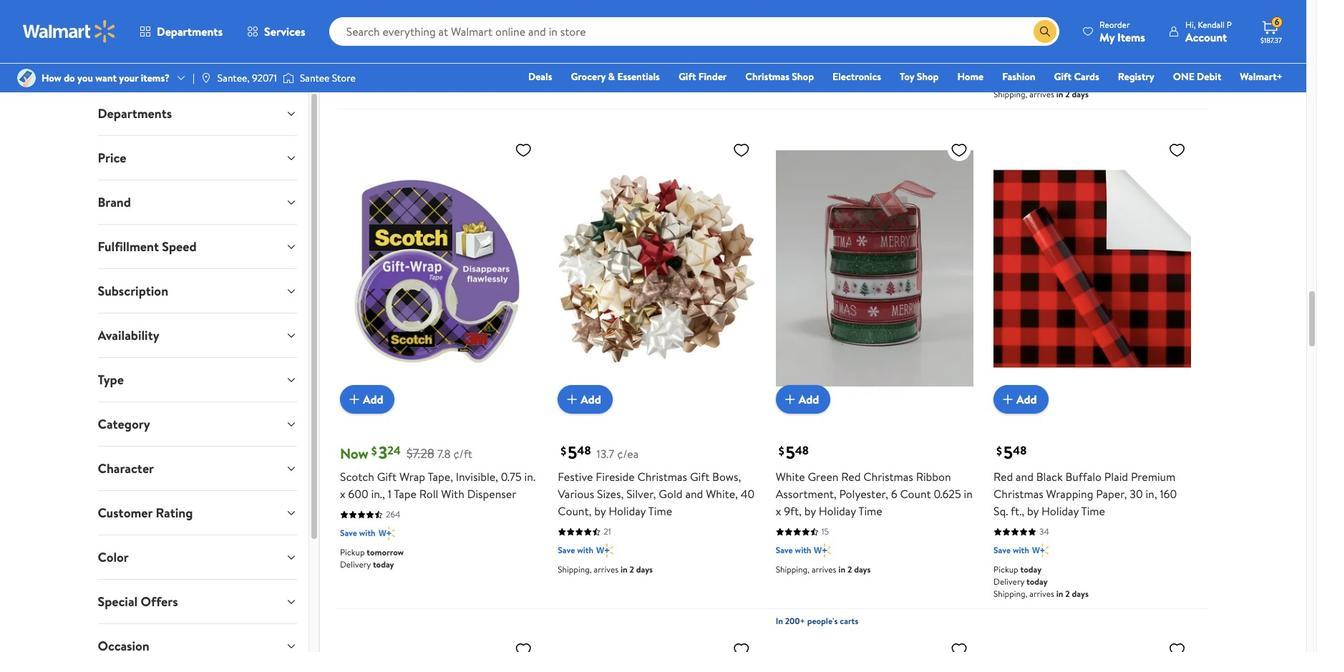 Task type: locate. For each thing, give the bounding box(es) containing it.
2 horizontal spatial by
[[1027, 503, 1039, 519]]

paper, for plaid
[[1096, 486, 1127, 502]]

by inside white green red christmas ribbon assortment, polyester, 6 count 0.625 in x 9ft, by holiday time
[[805, 503, 816, 519]]

$ 5 48 up ft., on the bottom
[[997, 440, 1027, 465]]

2 jam from the left
[[776, 0, 799, 9]]

2 shop from the left
[[917, 69, 939, 84]]

0 horizontal spatial white
[[776, 469, 805, 485]]

toy
[[900, 69, 914, 84]]

pack
[[1057, 0, 1080, 9], [349, 19, 372, 35]]

1 horizontal spatial &
[[608, 69, 615, 84]]

ribbon
[[916, 469, 951, 485]]

gift inside the $ 5 48 13.7 ¢/ea festive fireside christmas gift bows, various sizes, silver, gold and white, 40 count, by holiday time
[[690, 469, 710, 485]]

departments up |
[[157, 24, 223, 39]]

black up walmart site-wide search field
[[675, 0, 701, 9]]

gift inside gift cards link
[[1054, 69, 1072, 84]]

6 inside 6 $187.37
[[1275, 16, 1280, 28]]

tomorrow
[[367, 546, 404, 559]]

1 5 from the left
[[568, 440, 577, 465]]

0 vertical spatial delivery
[[340, 559, 371, 571]]

jam for jam & envelope matte black holiday gift wrap paper, 25 sq ft.
[[558, 0, 581, 9]]

ft. for wrap,
[[1087, 10, 1098, 26]]

one
[[1173, 69, 1195, 84]]

search icon image
[[1040, 26, 1051, 37]]

0 horizontal spatial 25
[[643, 10, 655, 26]]

now
[[340, 444, 368, 463]]

save with up pickup tomorrow delivery today on the left bottom of page
[[340, 527, 376, 539]]

sq. right 60
[[1070, 10, 1085, 26]]

white green red christmas ribbon assortment, polyester, 6 count 0.625 in x 9ft, by holiday time
[[776, 469, 973, 519]]

3 ft. from the left
[[1087, 10, 1098, 26]]

1 horizontal spatial ft.
[[889, 10, 900, 26]]

48 for white green red christmas ribbon assortment, polyester, 6 count 0.625 in x 9ft, by holiday time
[[795, 443, 809, 459]]

santee, 92071
[[218, 71, 277, 85]]

1 horizontal spatial $ 5 48
[[997, 440, 1027, 465]]

add button for scotch gift wrap tape, invisible, 0.75 in. x 600 in., 1 tape roll with dispenser
[[340, 385, 395, 414]]

one debit
[[1173, 69, 1222, 84]]

1 horizontal spatial shipping, arrives in 3+ days
[[776, 71, 876, 83]]

save with up christmas shop
[[776, 51, 811, 63]]

by
[[594, 503, 606, 519], [805, 503, 816, 519], [1027, 503, 1039, 519]]

brand tab
[[86, 180, 308, 224]]

1 vertical spatial black
[[1037, 469, 1063, 485]]

holiday left 'joyful' on the right of the page
[[925, 0, 962, 9]]

ft. left reorder
[[1087, 10, 1098, 26]]

0 horizontal spatial &
[[583, 0, 591, 9]]

with up christmas shop
[[795, 51, 811, 63]]

x left 9ft,
[[776, 503, 781, 519]]

shop inside the christmas shop "link"
[[792, 69, 814, 84]]

category
[[98, 415, 150, 433]]

3+ right grocery
[[630, 71, 639, 83]]

paper, for white
[[827, 10, 858, 26]]

holiday down 'rolls,'
[[994, 28, 1031, 43]]

wrap,
[[1105, 0, 1134, 9]]

tape,
[[428, 469, 453, 485]]

christmas up polyester, on the bottom of the page
[[864, 469, 913, 485]]

0 horizontal spatial pickup
[[340, 546, 365, 559]]

and up ft., on the bottom
[[1016, 469, 1034, 485]]

2 horizontal spatial 48
[[1013, 443, 1027, 459]]

assortment,
[[776, 486, 837, 502]]

1 horizontal spatial wrap
[[580, 10, 606, 26]]

jam
[[558, 0, 581, 9], [776, 0, 799, 9]]

2 horizontal spatial ft.
[[1087, 10, 1098, 26]]

0 vertical spatial bags
[[428, 19, 451, 35]]

2 5 from the left
[[786, 440, 795, 465]]

gift up grocery
[[558, 10, 578, 26]]

sq up electronics link
[[876, 10, 887, 26]]

pickup down ft., on the bottom
[[994, 564, 1019, 576]]

6 $187.37
[[1261, 16, 1282, 45]]

red and black buffalo plaid premium christmas wrapping paper, 30 in, 160 sq. ft., by holiday time image
[[994, 135, 1192, 403]]

1 horizontal spatial shop
[[917, 69, 939, 84]]

walmart plus image for 30",
[[1032, 68, 1049, 82]]

0 horizontal spatial matte
[[642, 0, 672, 9]]

and right gold
[[685, 486, 703, 502]]

holiday inside the $ 5 48 13.7 ¢/ea festive fireside christmas gift bows, various sizes, silver, gold and white, 40 count, by holiday time
[[609, 503, 646, 519]]

$ inside the $ 5 48 13.7 ¢/ea festive fireside christmas gift bows, various sizes, silver, gold and white, 40 count, by holiday time
[[561, 443, 566, 459]]

my
[[1100, 29, 1115, 45]]

$
[[371, 443, 377, 459], [561, 443, 566, 459], [779, 443, 784, 459], [997, 443, 1002, 459]]

bags left for
[[378, 36, 401, 52]]

fulfillment speed tab
[[86, 225, 308, 268]]

1 horizontal spatial paper,
[[827, 10, 858, 26]]

by down sizes,
[[594, 503, 606, 519]]

brand button
[[86, 180, 308, 224]]

character
[[98, 460, 154, 478]]

time down polyester, on the bottom of the page
[[859, 503, 883, 519]]

pack up 60
[[1057, 0, 1080, 9]]

 image
[[17, 69, 36, 87], [283, 71, 294, 85]]

walmart plus image down 15
[[814, 544, 831, 558]]

shop inside toy shop link
[[917, 69, 939, 84]]

holiday up 15
[[819, 503, 856, 519]]

0 vertical spatial departments
[[157, 24, 223, 39]]

delivery for tomorrow
[[340, 559, 371, 571]]

save right home link
[[994, 68, 1011, 81]]

1 vertical spatial and
[[685, 486, 703, 502]]

1 sq from the left
[[658, 10, 669, 26]]

1 add to cart image from the left
[[346, 391, 363, 408]]

ft. up gift finder link
[[671, 10, 682, 26]]

5
[[568, 440, 577, 465], [786, 440, 795, 465], [1004, 440, 1013, 465]]

jam inside jam & envelope matte white holiday gift wrap paper, 25 sq ft.
[[776, 0, 799, 9]]

1 horizontal spatial 6
[[1275, 16, 1280, 28]]

red
[[841, 469, 861, 485], [994, 469, 1013, 485]]

save with down count,
[[558, 544, 594, 556]]

time down '30",'
[[1033, 28, 1057, 43]]

brand
[[98, 193, 131, 211]]

save with for walmart plus icon corresponding to 30",
[[994, 68, 1029, 81]]

by right ft., on the bottom
[[1027, 503, 1039, 519]]

1 envelope from the left
[[594, 0, 639, 9]]

type tab
[[86, 358, 308, 402]]

0 vertical spatial 6
[[1275, 16, 1280, 28]]

holiday down wrapping
[[1042, 503, 1079, 519]]

black up wrapping
[[1037, 469, 1063, 485]]

jam paper & envelope matte blue holiday gift wrap paper, 25 sq ft. image
[[994, 635, 1192, 652]]

with for walmart plus image related to red and black buffalo plaid premium christmas wrapping paper, 30 in, 160 sq. ft., by holiday time
[[1013, 544, 1029, 556]]

30 inside red and black buffalo plaid premium christmas wrapping paper, 30 in, 160 sq. ft., by holiday time
[[1130, 486, 1143, 502]]

time inside red and black buffalo plaid premium christmas wrapping paper, 30 in, 160 sq. ft., by holiday time
[[1081, 503, 1105, 519]]

color tab
[[86, 536, 308, 579]]

save with up grocery
[[558, 51, 594, 63]]

 image for how do you want your items?
[[17, 69, 36, 87]]

walmart plus image up tomorrow
[[379, 526, 395, 541]]

add
[[363, 392, 383, 407], [581, 392, 601, 407], [799, 392, 819, 407], [1017, 392, 1037, 407]]

home link
[[951, 69, 990, 84]]

& inside jam & envelope matte white holiday gift wrap paper, 25 sq ft.
[[801, 0, 809, 9]]

2 horizontal spatial 5
[[1004, 440, 1013, 465]]

paper, down plaid
[[1096, 486, 1127, 502]]

1 horizontal spatial black
[[1037, 469, 1063, 485]]

add to cart image for white green red christmas ribbon assortment, polyester, 6 count 0.625 in x 9ft, by holiday time
[[782, 391, 799, 408]]

1 horizontal spatial pack
[[1057, 0, 1080, 9]]

sq
[[658, 10, 669, 26], [876, 10, 887, 26]]

0 horizontal spatial shipping, arrives in 3+ days
[[558, 71, 658, 83]]

add to favorites list, red and black buffalo plaid premium christmas wrapping paper, 30 in, 160 sq. ft., by holiday time image
[[1169, 141, 1186, 159]]

sq inside jam & envelope matte white holiday gift wrap paper, 25 sq ft.
[[876, 10, 887, 26]]

add to cart image for festive fireside christmas gift bows, various sizes, silver, gold and white, 40 count, by holiday time
[[564, 391, 581, 408]]

with for walmart plus image over electronics link
[[795, 51, 811, 63]]

1 vertical spatial delivery
[[994, 576, 1025, 588]]

santee store
[[300, 71, 356, 85]]

0 horizontal spatial envelope
[[594, 0, 639, 9]]

envelope for white
[[812, 0, 857, 9]]

6 left count
[[891, 486, 897, 502]]

0 horizontal spatial $ 5 48
[[779, 440, 809, 465]]

0 horizontal spatial 30
[[386, 58, 396, 71]]

save with down 9ft,
[[776, 544, 811, 556]]

wrap inside jam & envelope matte white holiday gift wrap paper, 25 sq ft.
[[798, 10, 824, 26]]

walmart plus image
[[596, 51, 613, 65], [1032, 68, 1049, 82]]

paper, up electronics
[[827, 10, 858, 26]]

0 horizontal spatial sq
[[658, 10, 669, 26]]

envelope inside the jam & envelope matte black holiday gift wrap paper, 25 sq ft.
[[594, 0, 639, 9]]

by inside the $ 5 48 13.7 ¢/ea festive fireside christmas gift bows, various sizes, silver, gold and white, 40 count, by holiday time
[[594, 503, 606, 519]]

0.75
[[501, 469, 522, 485]]

1 $ 5 48 from the left
[[779, 440, 809, 465]]

1 horizontal spatial shipping, arrives in 2 days
[[776, 564, 871, 576]]

fireside
[[596, 469, 635, 485]]

0 vertical spatial sq.
[[1070, 10, 1085, 26]]

walmart plus image for red and black buffalo plaid premium christmas wrapping paper, 30 in, 160 sq. ft., by holiday time
[[1032, 544, 1049, 558]]

with for walmart plus icon for paper,
[[577, 51, 594, 63]]

gift cards link
[[1048, 69, 1106, 84]]

add button for white green red christmas ribbon assortment, polyester, 6 count 0.625 in x 9ft, by holiday time
[[776, 385, 831, 414]]

3 add button from the left
[[776, 385, 831, 414]]

4 add from the left
[[1017, 392, 1037, 407]]

sacks
[[484, 19, 511, 35]]

1 horizontal spatial sq.
[[1070, 10, 1085, 26]]

walmart plus image
[[814, 51, 831, 65], [379, 526, 395, 541], [596, 544, 613, 558], [814, 544, 831, 558], [1032, 544, 1049, 558]]

paper, inside the jam & envelope matte black holiday gift wrap paper, 25 sq ft.
[[609, 10, 640, 26]]

wrapping
[[1046, 486, 1094, 502]]

christmas shop link
[[739, 69, 821, 84]]

1 horizontal spatial red
[[994, 469, 1013, 485]]

christmas up for
[[375, 19, 425, 35]]

2 add button from the left
[[558, 385, 613, 414]]

walmart+
[[1240, 69, 1283, 84]]

in inside pickup today delivery today shipping, arrives in 2 days
[[1057, 588, 1063, 600]]

fulfillment speed
[[98, 238, 197, 256]]

3 48 from the left
[[1013, 443, 1027, 459]]

want
[[95, 71, 117, 85]]

1 horizontal spatial 48
[[795, 443, 809, 459]]

jam for jam & envelope matte white holiday gift wrap paper, 25 sq ft.
[[776, 0, 799, 9]]

1 horizontal spatial matte
[[860, 0, 890, 9]]

offers
[[141, 593, 178, 611]]

pickup left tomorrow
[[340, 546, 365, 559]]

30 left in,
[[1130, 486, 1143, 502]]

1 25 from the left
[[643, 10, 655, 26]]

1 add button from the left
[[340, 385, 395, 414]]

25
[[643, 10, 655, 26], [860, 10, 873, 26]]

departments inside dropdown button
[[98, 105, 172, 122]]

0 horizontal spatial by
[[594, 503, 606, 519]]

2 inside 2 pack christmas bags santa sacks canvas bags for gifts
[[340, 19, 346, 35]]

0 horizontal spatial shop
[[792, 69, 814, 84]]

time inside white green red christmas ribbon assortment, polyester, 6 count 0.625 in x 9ft, by holiday time
[[859, 503, 883, 519]]

 image left how
[[17, 69, 36, 87]]

6
[[1275, 16, 1280, 28], [891, 486, 897, 502]]

1 vertical spatial x
[[776, 503, 781, 519]]

4 add button from the left
[[994, 385, 1049, 414]]

ft. inside joyful multi-pack gift wrap, christmas 4 rolls, 30", 60 sq. ft. multi-color, holiday time
[[1087, 10, 1098, 26]]

sq. inside red and black buffalo plaid premium christmas wrapping paper, 30 in, 160 sq. ft., by holiday time
[[994, 503, 1008, 519]]

0 horizontal spatial  image
[[17, 69, 36, 87]]

gold
[[659, 486, 683, 502]]

2 red from the left
[[994, 469, 1013, 485]]

carts
[[840, 615, 859, 627]]

home
[[958, 69, 984, 84]]

1 horizontal spatial 30
[[1130, 486, 1143, 502]]

0 horizontal spatial and
[[685, 486, 703, 502]]

add to cart image for red and black buffalo plaid premium christmas wrapping paper, 30 in, 160 sq. ft., by holiday time
[[999, 391, 1017, 408]]

1 horizontal spatial pickup
[[994, 564, 1019, 576]]

3 add to cart image from the left
[[782, 391, 799, 408]]

save down 9ft,
[[776, 544, 793, 556]]

1 add from the left
[[363, 392, 383, 407]]

gift left wrap,
[[1083, 0, 1102, 9]]

sq inside the jam & envelope matte black holiday gift wrap paper, 25 sq ft.
[[658, 10, 669, 26]]

santee
[[300, 71, 330, 85]]

time down wrapping
[[1081, 503, 1105, 519]]

christmas right 'finder'
[[745, 69, 790, 84]]

count
[[900, 486, 931, 502]]

2 horizontal spatial paper,
[[1096, 486, 1127, 502]]

save up christmas shop
[[776, 51, 793, 63]]

paper, inside jam & envelope matte white holiday gift wrap paper, 25 sq ft.
[[827, 10, 858, 26]]

5 up assortment,
[[786, 440, 795, 465]]

2 matte from the left
[[860, 0, 890, 9]]

time inside joyful multi-pack gift wrap, christmas 4 rolls, 30", 60 sq. ft. multi-color, holiday time
[[1033, 28, 1057, 43]]

0 horizontal spatial shipping, arrives in 2 days
[[558, 564, 653, 576]]

5 up ft., on the bottom
[[1004, 440, 1013, 465]]

with down count,
[[577, 544, 594, 556]]

red up ft., on the bottom
[[994, 469, 1013, 485]]

2 3+ from the left
[[848, 71, 857, 83]]

various
[[558, 486, 594, 502]]

x inside now $ 3 24 $7.28 7.8 ¢/ft scotch gift wrap tape, invisible, 0.75 in. x 600 in., 1 tape roll with dispenser
[[340, 486, 345, 502]]

0 vertical spatial black
[[675, 0, 701, 9]]

christmas up color,
[[1136, 0, 1186, 9]]

gift up christmas shop
[[776, 10, 795, 26]]

1 horizontal spatial x
[[776, 503, 781, 519]]

matte inside jam & envelope matte white holiday gift wrap paper, 25 sq ft.
[[860, 0, 890, 9]]

save with
[[558, 51, 594, 63], [776, 51, 811, 63], [994, 68, 1029, 81], [340, 527, 376, 539], [558, 544, 594, 556], [776, 544, 811, 556], [994, 544, 1029, 556]]

gift up 1
[[377, 469, 397, 485]]

delivery down 600
[[340, 559, 371, 571]]

holiday down silver,
[[609, 503, 646, 519]]

price tab
[[86, 136, 308, 180]]

0 horizontal spatial 3+
[[630, 71, 639, 83]]

add to cart image
[[346, 391, 363, 408], [564, 391, 581, 408], [782, 391, 799, 408], [999, 391, 1017, 408]]

48 left 13.7
[[577, 443, 591, 459]]

add to favorites list, merry christmas script premium wrapping paper, metalized paper, 30 in, 160 sq ft, by holiday time image
[[515, 641, 532, 652]]

departments down your at left
[[98, 105, 172, 122]]

matte inside the jam & envelope matte black holiday gift wrap paper, 25 sq ft.
[[642, 0, 672, 9]]

pickup inside pickup today delivery today shipping, arrives in 2 days
[[994, 564, 1019, 576]]

white inside white green red christmas ribbon assortment, polyester, 6 count 0.625 in x 9ft, by holiday time
[[776, 469, 805, 485]]

1 vertical spatial pickup
[[994, 564, 1019, 576]]

save
[[558, 51, 575, 63], [776, 51, 793, 63], [994, 68, 1011, 81], [340, 527, 357, 539], [558, 544, 575, 556], [776, 544, 793, 556], [994, 544, 1011, 556]]

matte for black
[[642, 0, 672, 9]]

matte
[[642, 0, 672, 9], [860, 0, 890, 9]]

1 horizontal spatial and
[[1016, 469, 1034, 485]]

delivery inside pickup today delivery today shipping, arrives in 2 days
[[994, 576, 1025, 588]]

gift inside gift finder link
[[679, 69, 696, 84]]

1 by from the left
[[594, 503, 606, 519]]

5 for white green red christmas ribbon assortment, polyester, 6 count 0.625 in x 9ft, by holiday time
[[786, 440, 795, 465]]

sq for white
[[876, 10, 887, 26]]

with up grocery
[[577, 51, 594, 63]]

0 vertical spatial and
[[1016, 469, 1034, 485]]

walmart plus image up grocery & essentials
[[596, 51, 613, 65]]

0 vertical spatial walmart plus image
[[596, 51, 613, 65]]

6 up $187.37
[[1275, 16, 1280, 28]]

arrives
[[594, 71, 619, 83], [812, 71, 837, 83], [394, 76, 418, 89], [1030, 88, 1054, 100], [594, 564, 619, 576], [812, 564, 837, 576], [1030, 588, 1054, 600]]

0 horizontal spatial jam
[[558, 0, 581, 9]]

0 horizontal spatial 48
[[577, 443, 591, 459]]

bags up gifts
[[428, 19, 451, 35]]

0 horizontal spatial pack
[[349, 19, 372, 35]]

holiday inside red and black buffalo plaid premium christmas wrapping paper, 30 in, 160 sq. ft., by holiday time
[[1042, 503, 1079, 519]]

3 5 from the left
[[1004, 440, 1013, 465]]

1 vertical spatial white
[[776, 469, 805, 485]]

1 horizontal spatial by
[[805, 503, 816, 519]]

festive
[[558, 469, 593, 485]]

1 3+ from the left
[[630, 71, 639, 83]]

2 horizontal spatial &
[[801, 0, 809, 9]]

0 horizontal spatial 6
[[891, 486, 897, 502]]

0 horizontal spatial black
[[675, 0, 701, 9]]

0 horizontal spatial multi-
[[1027, 0, 1057, 9]]

toy shop
[[900, 69, 939, 84]]

category tab
[[86, 402, 308, 446]]

walmart plus image down 34
[[1032, 544, 1049, 558]]

walmart plus image down 301
[[1032, 68, 1049, 82]]

buffalo
[[1066, 469, 1102, 485]]

2 horizontal spatial wrap
[[798, 10, 824, 26]]

1 horizontal spatial  image
[[283, 71, 294, 85]]

subscription tab
[[86, 269, 308, 313]]

christmas inside the $ 5 48 13.7 ¢/ea festive fireside christmas gift bows, various sizes, silver, gold and white, 40 count, by holiday time
[[638, 469, 687, 485]]

sq.
[[1070, 10, 1085, 26], [994, 503, 1008, 519]]

0 horizontal spatial x
[[340, 486, 345, 502]]

type
[[98, 371, 124, 389]]

60
[[1054, 10, 1067, 26]]

1 horizontal spatial sq
[[876, 10, 887, 26]]

2 by from the left
[[805, 503, 816, 519]]

1 ft. from the left
[[671, 10, 682, 26]]

days
[[641, 71, 658, 83], [859, 71, 876, 83], [1072, 88, 1089, 100], [636, 564, 653, 576], [854, 564, 871, 576], [1072, 588, 1089, 600]]

delivery inside pickup tomorrow delivery today
[[340, 559, 371, 571]]

0 horizontal spatial sq.
[[994, 503, 1008, 519]]

600
[[348, 486, 368, 502]]

ft. inside jam & envelope matte white holiday gift wrap paper, 25 sq ft.
[[889, 10, 900, 26]]

save with for walmart plus image over electronics link
[[776, 51, 811, 63]]

today inside pickup tomorrow delivery today
[[373, 559, 394, 571]]

today for tomorrow
[[373, 559, 394, 571]]

hi,
[[1186, 18, 1196, 30]]

1 red from the left
[[841, 469, 861, 485]]

1 shop from the left
[[792, 69, 814, 84]]

save with for walmart plus image related to red and black buffalo plaid premium christmas wrapping paper, 30 in, 160 sq. ft., by holiday time
[[994, 544, 1029, 556]]

ft. inside the jam & envelope matte black holiday gift wrap paper, 25 sq ft.
[[671, 10, 682, 26]]

holiday up walmart site-wide search field
[[704, 0, 741, 9]]

christmas red & green santa's friends folding gift box assortment, 10 pack, by holiday time image
[[558, 635, 756, 652]]

160
[[1160, 486, 1177, 502]]

4 add to cart image from the left
[[999, 391, 1017, 408]]

christmas up gold
[[638, 469, 687, 485]]

1 horizontal spatial white
[[893, 0, 922, 9]]

0 vertical spatial white
[[893, 0, 922, 9]]

48 up ft., on the bottom
[[1013, 443, 1027, 459]]

multi- down wrap,
[[1101, 10, 1131, 26]]

$ 5 48 13.7 ¢/ea festive fireside christmas gift bows, various sizes, silver, gold and white, 40 count, by holiday time
[[558, 440, 755, 519]]

1 vertical spatial bags
[[378, 36, 401, 52]]

black inside the jam & envelope matte black holiday gift wrap paper, 25 sq ft.
[[675, 0, 701, 9]]

envelope inside jam & envelope matte white holiday gift wrap paper, 25 sq ft.
[[812, 0, 857, 9]]

sq up essentials
[[658, 10, 669, 26]]

30 up 'free shipping, arrives'
[[386, 58, 396, 71]]

add to favorites list, scotch gift wrap tape, invisible, 0.75 in. x 600 in., 1 tape roll with dispenser image
[[515, 141, 532, 159]]

1 48 from the left
[[577, 443, 591, 459]]

48
[[577, 443, 591, 459], [795, 443, 809, 459], [1013, 443, 1027, 459]]

2 add from the left
[[581, 392, 601, 407]]

& for jam & envelope matte white holiday gift wrap paper, 25 sq ft.
[[801, 0, 809, 9]]

paper,
[[609, 10, 640, 26], [827, 10, 858, 26], [1096, 486, 1127, 502]]

2 ft. from the left
[[889, 10, 900, 26]]

delivery down ft., on the bottom
[[994, 576, 1025, 588]]

1 $ from the left
[[371, 443, 377, 459]]

with for walmart plus image associated with scotch gift wrap tape, invisible, 0.75 in. x 600 in., 1 tape roll with dispenser
[[359, 527, 376, 539]]

fashion link
[[996, 69, 1042, 84]]

christmas up ft., on the bottom
[[994, 486, 1044, 502]]

paper, for black
[[609, 10, 640, 26]]

add for red and black buffalo plaid premium christmas wrapping paper, 30 in, 160 sq. ft., by holiday time
[[1017, 392, 1037, 407]]

1 horizontal spatial 25
[[860, 10, 873, 26]]

& inside the jam & envelope matte black holiday gift wrap paper, 25 sq ft.
[[583, 0, 591, 9]]

25 inside jam & envelope matte white holiday gift wrap paper, 25 sq ft.
[[860, 10, 873, 26]]

25 inside the jam & envelope matte black holiday gift wrap paper, 25 sq ft.
[[643, 10, 655, 26]]

invisible,
[[456, 469, 498, 485]]

1 horizontal spatial walmart plus image
[[1032, 68, 1049, 82]]

holiday time red blue 4 roll gift wrap, christmas, multi-pack, 30" paper, 120 sq ft. image
[[776, 635, 974, 652]]

1 horizontal spatial jam
[[776, 0, 799, 9]]

gift left "bows,"
[[690, 469, 710, 485]]

0 horizontal spatial 5
[[568, 440, 577, 465]]

0 vertical spatial x
[[340, 486, 345, 502]]

2 $ 5 48 from the left
[[997, 440, 1027, 465]]

shipping, arrives in 2 days for 13.7 ¢/ea
[[558, 564, 653, 576]]

speed
[[162, 238, 197, 256]]

paper, inside red and black buffalo plaid premium christmas wrapping paper, 30 in, 160 sq. ft., by holiday time
[[1096, 486, 1127, 502]]

walmart plus image for paper,
[[596, 51, 613, 65]]

2 25 from the left
[[860, 10, 873, 26]]

0 horizontal spatial wrap
[[399, 469, 425, 485]]

1 vertical spatial departments
[[98, 105, 172, 122]]

$ 5 48 up green
[[779, 440, 809, 465]]

& for grocery & essentials
[[608, 69, 615, 84]]

0 horizontal spatial walmart plus image
[[596, 51, 613, 65]]

$ inside now $ 3 24 $7.28 7.8 ¢/ft scotch gift wrap tape, invisible, 0.75 in. x 600 in., 1 tape roll with dispenser
[[371, 443, 377, 459]]

shipping, arrives in 2 days down fashion on the top right of page
[[994, 88, 1089, 100]]

shipping,
[[359, 76, 392, 89]]

gift left 'finder'
[[679, 69, 696, 84]]

wrap up tape
[[399, 469, 425, 485]]

walmart+ link
[[1234, 69, 1289, 84]]

1 horizontal spatial bags
[[428, 19, 451, 35]]

0 vertical spatial pickup
[[340, 546, 365, 559]]

1 vertical spatial walmart plus image
[[1032, 68, 1049, 82]]

2 add to cart image from the left
[[564, 391, 581, 408]]

0 horizontal spatial bags
[[378, 36, 401, 52]]

5 up festive
[[568, 440, 577, 465]]

christmas inside red and black buffalo plaid premium christmas wrapping paper, 30 in, 160 sq. ft., by holiday time
[[994, 486, 1044, 502]]

0 horizontal spatial delivery
[[340, 559, 371, 571]]

wrap up christmas shop
[[798, 10, 824, 26]]

sq for black
[[658, 10, 669, 26]]

with up pickup today delivery today shipping, arrives in 2 days
[[1013, 544, 1029, 556]]

by right 9ft,
[[805, 503, 816, 519]]

jam inside the jam & envelope matte black holiday gift wrap paper, 25 sq ft.
[[558, 0, 581, 9]]

add to cart image for scotch gift wrap tape, invisible, 0.75 in. x 600 in., 1 tape roll with dispenser
[[346, 391, 363, 408]]

save with right home link
[[994, 68, 1029, 81]]

0 horizontal spatial paper,
[[609, 10, 640, 26]]

arrives inside pickup today delivery today shipping, arrives in 2 days
[[1030, 588, 1054, 600]]

today for today
[[1027, 576, 1048, 588]]

 image for santee store
[[283, 71, 294, 85]]

multi-
[[1027, 0, 1057, 9], [1101, 10, 1131, 26]]

price
[[98, 149, 126, 167]]

2 envelope from the left
[[812, 0, 857, 9]]

wrap up grocery
[[580, 10, 606, 26]]

with down 9ft,
[[795, 544, 811, 556]]

tab
[[86, 624, 308, 652]]

time inside the $ 5 48 13.7 ¢/ea festive fireside christmas gift bows, various sizes, silver, gold and white, 40 count, by holiday time
[[648, 503, 672, 519]]

time down gold
[[648, 503, 672, 519]]

3
[[378, 440, 388, 465]]

1 vertical spatial sq.
[[994, 503, 1008, 519]]

2 48 from the left
[[795, 443, 809, 459]]

with
[[441, 486, 465, 502]]

gift left cards
[[1054, 69, 1072, 84]]

1 horizontal spatial 3+
[[848, 71, 857, 83]]

3 add from the left
[[799, 392, 819, 407]]

0 horizontal spatial ft.
[[671, 10, 682, 26]]

wrap inside the jam & envelope matte black holiday gift wrap paper, 25 sq ft.
[[580, 10, 606, 26]]

pack inside 2 pack christmas bags santa sacks canvas bags for gifts
[[349, 19, 372, 35]]

paper, up grocery & essentials link
[[609, 10, 640, 26]]

25 up electronics
[[860, 10, 873, 26]]

1 vertical spatial multi-
[[1101, 10, 1131, 26]]

shop for toy shop
[[917, 69, 939, 84]]

delivery for today
[[994, 576, 1025, 588]]

pickup inside pickup tomorrow delivery today
[[340, 546, 365, 559]]

1 matte from the left
[[642, 0, 672, 9]]

in inside white green red christmas ribbon assortment, polyester, 6 count 0.625 in x 9ft, by holiday time
[[964, 486, 973, 502]]

pickup for pickup today delivery today shipping, arrives in 2 days
[[994, 564, 1019, 576]]

rolls,
[[1004, 10, 1030, 26]]

1 horizontal spatial multi-
[[1101, 10, 1131, 26]]

1 vertical spatial 30
[[1130, 486, 1143, 502]]

0 horizontal spatial red
[[841, 469, 861, 485]]

1 vertical spatial 6
[[891, 486, 897, 502]]

2 $ from the left
[[561, 443, 566, 459]]

with right home link
[[1013, 68, 1029, 81]]

multi- up '30",'
[[1027, 0, 1057, 9]]

1 horizontal spatial envelope
[[812, 0, 857, 9]]

2 sq from the left
[[876, 10, 887, 26]]

in 200+ people's carts
[[776, 615, 859, 627]]

$7.28
[[406, 445, 435, 462]]

1 vertical spatial pack
[[349, 19, 372, 35]]

2 horizontal spatial shipping, arrives in 2 days
[[994, 88, 1089, 100]]

1 horizontal spatial 5
[[786, 440, 795, 465]]

shipping, arrives in 2 days
[[994, 88, 1089, 100], [558, 564, 653, 576], [776, 564, 871, 576]]

ft. up the toy
[[889, 10, 900, 26]]

x left 600
[[340, 486, 345, 502]]

1 horizontal spatial delivery
[[994, 576, 1025, 588]]

save with down ft., on the bottom
[[994, 544, 1029, 556]]

black
[[675, 0, 701, 9], [1037, 469, 1063, 485]]

 image
[[200, 72, 212, 84]]

walmart plus image for scotch gift wrap tape, invisible, 0.75 in. x 600 in., 1 tape roll with dispenser
[[379, 526, 395, 541]]

add for festive fireside christmas gift bows, various sizes, silver, gold and white, 40 count, by holiday time
[[581, 392, 601, 407]]

48 up green
[[795, 443, 809, 459]]

1 jam from the left
[[558, 0, 581, 9]]

shop right the toy
[[917, 69, 939, 84]]

3 by from the left
[[1027, 503, 1039, 519]]

holiday inside the jam & envelope matte black holiday gift wrap paper, 25 sq ft.
[[704, 0, 741, 9]]

pack up canvas
[[349, 19, 372, 35]]

0 vertical spatial pack
[[1057, 0, 1080, 9]]



Task type: vqa. For each thing, say whether or not it's contained in the screenshot.
2nd ENVELOPE from the right
yes



Task type: describe. For each thing, give the bounding box(es) containing it.
Search search field
[[329, 17, 1060, 46]]

festive fireside christmas gift bows, various sizes, silver, gold and white, 40 count, by holiday time image
[[558, 135, 756, 403]]

24
[[388, 443, 401, 459]]

save with for walmart plus image associated with scotch gift wrap tape, invisible, 0.75 in. x 600 in., 1 tape roll with dispenser
[[340, 527, 376, 539]]

add to favorites list, holiday time red blue 4 roll gift wrap, christmas, multi-pack, 30" paper, 120 sq ft. image
[[951, 641, 968, 652]]

electronics link
[[826, 69, 888, 84]]

9ft,
[[784, 503, 802, 519]]

white inside jam & envelope matte white holiday gift wrap paper, 25 sq ft.
[[893, 0, 922, 9]]

count,
[[558, 503, 592, 519]]

walmart plus image for festive fireside christmas gift bows, various sizes, silver, gold and white, 40 count, by holiday time
[[596, 544, 613, 558]]

gift cards
[[1054, 69, 1099, 84]]

black inside red and black buffalo plaid premium christmas wrapping paper, 30 in, 160 sq. ft., by holiday time
[[1037, 469, 1063, 485]]

type button
[[86, 358, 308, 402]]

silver,
[[627, 486, 656, 502]]

30",
[[1033, 10, 1051, 26]]

200+
[[785, 615, 805, 627]]

color
[[98, 548, 129, 566]]

15
[[822, 526, 829, 538]]

save with for white green red christmas ribbon assortment, polyester, 6 count 0.625 in x 9ft, by holiday time walmart plus image
[[776, 544, 811, 556]]

2 inside pickup today delivery today shipping, arrives in 2 days
[[1066, 588, 1070, 600]]

customer rating button
[[86, 491, 308, 535]]

wrap inside now $ 3 24 $7.28 7.8 ¢/ft scotch gift wrap tape, invisible, 0.75 in. x 600 in., 1 tape roll with dispenser
[[399, 469, 425, 485]]

availability tab
[[86, 314, 308, 357]]

merry christmas script premium wrapping paper, metalized paper, 30 in, 160 sq ft, by holiday time image
[[340, 635, 538, 652]]

green
[[808, 469, 839, 485]]

48 for red and black buffalo plaid premium christmas wrapping paper, 30 in, 160 sq. ft., by holiday time
[[1013, 443, 1027, 459]]

1 shipping, arrives in 3+ days from the left
[[558, 71, 658, 83]]

pickup for pickup tomorrow delivery today
[[340, 546, 365, 559]]

add to favorites list, festive fireside christmas gift bows, various sizes, silver, gold and white, 40 count, by holiday time image
[[733, 141, 750, 159]]

$ 5 48 for red
[[997, 440, 1027, 465]]

add to favorites list, christmas red & green santa's friends folding gift box assortment, 10 pack, by holiday time image
[[733, 641, 750, 652]]

availability button
[[86, 314, 308, 357]]

joyful multi-pack gift wrap, christmas 4 rolls, 30", 60 sq. ft. multi-color, holiday time
[[994, 0, 1186, 43]]

in,
[[1146, 486, 1157, 502]]

deals link
[[522, 69, 559, 84]]

in.
[[524, 469, 536, 485]]

roll
[[419, 486, 438, 502]]

how
[[42, 71, 61, 85]]

red and black buffalo plaid premium christmas wrapping paper, 30 in, 160 sq. ft., by holiday time
[[994, 469, 1177, 519]]

save with for walmart plus icon for paper,
[[558, 51, 594, 63]]

grocery & essentials
[[571, 69, 660, 84]]

save down ft., on the bottom
[[994, 544, 1011, 556]]

matte for white
[[860, 0, 890, 9]]

by inside red and black buffalo plaid premium christmas wrapping paper, 30 in, 160 sq. ft., by holiday time
[[1027, 503, 1039, 519]]

5 for red and black buffalo plaid premium christmas wrapping paper, 30 in, 160 sq. ft., by holiday time
[[1004, 440, 1013, 465]]

holiday inside white green red christmas ribbon assortment, polyester, 6 count 0.625 in x 9ft, by holiday time
[[819, 503, 856, 519]]

gift finder
[[679, 69, 727, 84]]

wrap for jam & envelope matte white holiday gift wrap paper, 25 sq ft.
[[798, 10, 824, 26]]

add button for red and black buffalo plaid premium christmas wrapping paper, 30 in, 160 sq. ft., by holiday time
[[994, 385, 1049, 414]]

save up pickup tomorrow delivery today on the left bottom of page
[[340, 527, 357, 539]]

0 vertical spatial multi-
[[1027, 0, 1057, 9]]

customer rating tab
[[86, 491, 308, 535]]

christmas inside white green red christmas ribbon assortment, polyester, 6 count 0.625 in x 9ft, by holiday time
[[864, 469, 913, 485]]

toy shop link
[[893, 69, 945, 84]]

your
[[119, 71, 138, 85]]

items?
[[141, 71, 170, 85]]

christmas inside "link"
[[745, 69, 790, 84]]

days inside pickup today delivery today shipping, arrives in 2 days
[[1072, 588, 1089, 600]]

gifts
[[423, 36, 448, 52]]

wrap for jam & envelope matte black holiday gift wrap paper, 25 sq ft.
[[580, 10, 606, 26]]

christmas inside 2 pack christmas bags santa sacks canvas bags for gifts
[[375, 19, 425, 35]]

scotch gift wrap tape, invisible, 0.75 in. x 600 in., 1 tape roll with dispenser image
[[340, 135, 538, 403]]

now $ 3 24 $7.28 7.8 ¢/ft scotch gift wrap tape, invisible, 0.75 in. x 600 in., 1 tape roll with dispenser
[[340, 440, 536, 502]]

christmas shop
[[745, 69, 814, 84]]

dispenser
[[467, 486, 516, 502]]

sq. inside joyful multi-pack gift wrap, christmas 4 rolls, 30", 60 sq. ft. multi-color, holiday time
[[1070, 10, 1085, 26]]

¢/ea
[[617, 446, 639, 462]]

pack inside joyful multi-pack gift wrap, christmas 4 rolls, 30", 60 sq. ft. multi-color, holiday time
[[1057, 0, 1080, 9]]

special
[[98, 593, 138, 611]]

x inside white green red christmas ribbon assortment, polyester, 6 count 0.625 in x 9ft, by holiday time
[[776, 503, 781, 519]]

25 for black
[[643, 10, 655, 26]]

special offers tab
[[86, 580, 308, 624]]

ft. for white
[[889, 10, 900, 26]]

4 $ from the left
[[997, 443, 1002, 459]]

kendall
[[1198, 18, 1225, 30]]

christmas inside joyful multi-pack gift wrap, christmas 4 rolls, 30", 60 sq. ft. multi-color, holiday time
[[1136, 0, 1186, 9]]

with for walmart plus image associated with festive fireside christmas gift bows, various sizes, silver, gold and white, 40 count, by holiday time
[[577, 544, 594, 556]]

save down count,
[[558, 544, 575, 556]]

free
[[340, 76, 357, 89]]

¢/ft
[[453, 446, 472, 462]]

departments tab
[[86, 92, 308, 135]]

2 shipping, arrives in 3+ days from the left
[[776, 71, 876, 83]]

santa
[[454, 19, 481, 35]]

for
[[404, 36, 421, 52]]

grocery
[[571, 69, 606, 84]]

6 inside white green red christmas ribbon assortment, polyester, 6 count 0.625 in x 9ft, by holiday time
[[891, 486, 897, 502]]

save with for walmart plus image associated with festive fireside christmas gift bows, various sizes, silver, gold and white, 40 count, by holiday time
[[558, 544, 594, 556]]

you
[[77, 71, 93, 85]]

holiday inside joyful multi-pack gift wrap, christmas 4 rolls, 30", 60 sq. ft. multi-color, holiday time
[[994, 28, 1031, 43]]

shipping, arrives in 2 days for 5
[[776, 564, 871, 576]]

rating
[[156, 504, 193, 522]]

& for jam & envelope matte black holiday gift wrap paper, 25 sq ft.
[[583, 0, 591, 9]]

shipping, inside pickup today delivery today shipping, arrives in 2 days
[[994, 588, 1028, 600]]

polyester,
[[839, 486, 888, 502]]

customer
[[98, 504, 153, 522]]

gift inside jam & envelope matte white holiday gift wrap paper, 25 sq ft.
[[776, 10, 795, 26]]

canvas
[[340, 36, 375, 52]]

joyful
[[994, 0, 1024, 9]]

add to favorites list, white green red christmas ribbon assortment, polyester, 6 count 0.625 in x 9ft, by holiday time image
[[951, 141, 968, 159]]

with for walmart plus icon corresponding to 30",
[[1013, 68, 1029, 81]]

with for white green red christmas ribbon assortment, polyester, 6 count 0.625 in x 9ft, by holiday time walmart plus image
[[795, 544, 811, 556]]

envelope for black
[[594, 0, 639, 9]]

red inside red and black buffalo plaid premium christmas wrapping paper, 30 in, 160 sq. ft., by holiday time
[[994, 469, 1013, 485]]

$ 5 48 for white
[[779, 440, 809, 465]]

add button for festive fireside christmas gift bows, various sizes, silver, gold and white, 40 count, by holiday time
[[558, 385, 613, 414]]

debit
[[1197, 69, 1222, 84]]

pickup today delivery today shipping, arrives in 2 days
[[994, 564, 1089, 600]]

and inside the $ 5 48 13.7 ¢/ea festive fireside christmas gift bows, various sizes, silver, gold and white, 40 count, by holiday time
[[685, 486, 703, 502]]

customer rating
[[98, 504, 193, 522]]

Walmart Site-Wide search field
[[329, 17, 1060, 46]]

subscription
[[98, 282, 168, 300]]

fulfillment speed button
[[86, 225, 308, 268]]

sizes,
[[597, 486, 624, 502]]

$187.37
[[1261, 35, 1282, 45]]

premium
[[1131, 469, 1176, 485]]

3 $ from the left
[[779, 443, 784, 459]]

ft. for black
[[671, 10, 682, 26]]

and inside red and black buffalo plaid premium christmas wrapping paper, 30 in, 160 sq. ft., by holiday time
[[1016, 469, 1034, 485]]

p
[[1227, 18, 1232, 30]]

hi, kendall p account
[[1186, 18, 1232, 45]]

services button
[[235, 14, 318, 49]]

reorder
[[1100, 18, 1130, 30]]

34
[[1040, 526, 1049, 538]]

40
[[741, 486, 755, 502]]

5 inside the $ 5 48 13.7 ¢/ea festive fireside christmas gift bows, various sizes, silver, gold and white, 40 count, by holiday time
[[568, 440, 577, 465]]

white green red christmas ribbon assortment, polyester, 6 count 0.625 in x 9ft, by holiday time image
[[776, 135, 974, 403]]

departments inside popup button
[[157, 24, 223, 39]]

save up grocery
[[558, 51, 575, 63]]

walmart plus image for white green red christmas ribbon assortment, polyester, 6 count 0.625 in x 9ft, by holiday time
[[814, 544, 831, 558]]

25 for white
[[860, 10, 873, 26]]

free shipping, arrives
[[340, 76, 420, 89]]

0 vertical spatial 30
[[386, 58, 396, 71]]

deals
[[528, 69, 552, 84]]

add to favorites list, jam paper & envelope matte blue holiday gift wrap paper, 25 sq ft. image
[[1169, 641, 1186, 652]]

white,
[[706, 486, 738, 502]]

plaid
[[1105, 469, 1128, 485]]

gift inside joyful multi-pack gift wrap, christmas 4 rolls, 30", 60 sq. ft. multi-color, holiday time
[[1083, 0, 1102, 9]]

48 inside the $ 5 48 13.7 ¢/ea festive fireside christmas gift bows, various sizes, silver, gold and white, 40 count, by holiday time
[[577, 443, 591, 459]]

character button
[[86, 447, 308, 490]]

tape
[[394, 486, 417, 502]]

walmart plus image up electronics link
[[814, 51, 831, 65]]

in
[[776, 615, 783, 627]]

add for scotch gift wrap tape, invisible, 0.75 in. x 600 in., 1 tape roll with dispenser
[[363, 392, 383, 407]]

character tab
[[86, 447, 308, 490]]

pickup tomorrow delivery today
[[340, 546, 404, 571]]

red inside white green red christmas ribbon assortment, polyester, 6 count 0.625 in x 9ft, by holiday time
[[841, 469, 861, 485]]

fashion
[[1002, 69, 1036, 84]]

walmart image
[[23, 20, 116, 43]]

price button
[[86, 136, 308, 180]]

special offers button
[[86, 580, 308, 624]]

subscription button
[[86, 269, 308, 313]]

shop for christmas shop
[[792, 69, 814, 84]]

|
[[193, 71, 195, 85]]

in.,
[[371, 486, 385, 502]]

2 pack christmas bags santa sacks canvas bags for gifts
[[340, 19, 511, 52]]

13.7
[[597, 446, 614, 462]]

color,
[[1131, 10, 1161, 26]]

gift inside the jam & envelope matte black holiday gift wrap paper, 25 sq ft.
[[558, 10, 578, 26]]

add for white green red christmas ribbon assortment, polyester, 6 count 0.625 in x 9ft, by holiday time
[[799, 392, 819, 407]]

holiday inside jam & envelope matte white holiday gift wrap paper, 25 sq ft.
[[925, 0, 962, 9]]

special offers
[[98, 593, 178, 611]]

gift inside now $ 3 24 $7.28 7.8 ¢/ft scotch gift wrap tape, invisible, 0.75 in. x 600 in., 1 tape roll with dispenser
[[377, 469, 397, 485]]



